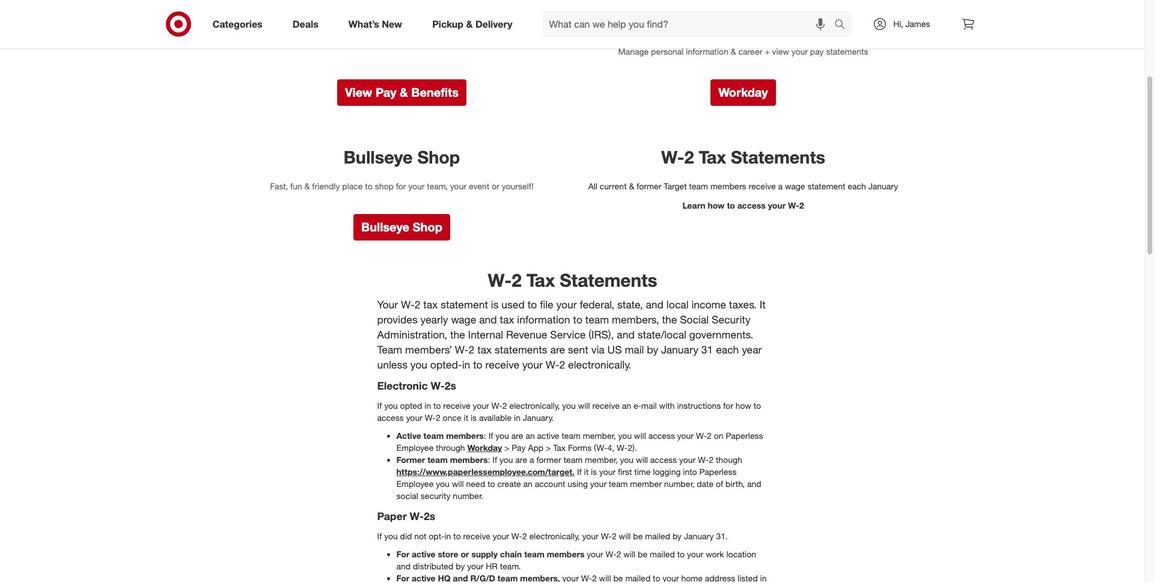 Task type: vqa. For each thing, say whether or not it's contained in the screenshot.
your w-2 tax statement is used to file your federal, state, and local income taxes. it provides yearly wage and tax information to team members, the social security administration, the internal revenue service (irs), and state/local governments. team members' w-2 tax statements are sent via us mail by january 31 each year unless you opted-in to receive your w-2 electronically.
yes



Task type: locate. For each thing, give the bounding box(es) containing it.
january inside your w-2 tax statement is used to file your federal, state, and local income taxes. it provides yearly wage and tax information to team members, the social security administration, the internal revenue service (irs), and state/local governments. team members' w-2 tax statements are sent via us mail by january 31 each year unless you opted-in to receive your w-2 electronically.
[[661, 343, 699, 356]]

what's new link
[[338, 11, 417, 37]]

0 vertical spatial by
[[647, 343, 659, 356]]

0 horizontal spatial w-2 tax statements
[[488, 269, 657, 291]]

members up learn how to access your w-2
[[711, 181, 747, 191]]

1 horizontal spatial active
[[537, 431, 560, 441]]

you up security
[[436, 479, 450, 489]]

your down all current & former target team members receive a wage statement each january
[[768, 200, 786, 211]]

will
[[578, 400, 590, 411], [634, 431, 646, 441], [636, 455, 648, 465], [452, 479, 464, 489], [619, 531, 631, 541], [624, 549, 636, 559]]

if inside :  if you are an active team member, you will access your w-2 on paperless employee through
[[489, 431, 493, 441]]

once
[[443, 412, 462, 423]]

to down https://www.paperlessemployee.com/target. link
[[488, 479, 495, 489]]

you left opted
[[384, 400, 398, 411]]

0 horizontal spatial the
[[450, 328, 465, 341]]

view
[[772, 46, 789, 56]]

w-2 tax statements up federal,
[[488, 269, 657, 291]]

or right store on the bottom of page
[[461, 549, 469, 559]]

provides
[[377, 313, 418, 326]]

members for active team members only
[[740, 27, 778, 37]]

into
[[683, 467, 697, 477]]

for right 'shop' on the top left
[[396, 181, 406, 191]]

1 horizontal spatial >
[[546, 443, 551, 453]]

1 vertical spatial be
[[638, 549, 648, 559]]

1 vertical spatial bullseye shop
[[361, 220, 443, 235]]

paperless inside if it is your first time logging into paperless employee you will need to create an account using your team member number, date of birth, and social security number.
[[700, 467, 737, 477]]

members inside former team members :  if you are a former team member, you will access your w-2 though https://www.paperlessemployee.com/target.
[[450, 455, 488, 465]]

by inside your w-2 tax statement is used to file your federal, state, and local income taxes. it provides yearly wage and tax information to team members, the social security administration, the internal revenue service (irs), and state/local governments. team members' w-2 tax statements are sent via us mail by january 31 each year unless you opted-in to receive your w-2 electronically.
[[647, 343, 659, 356]]

members up through at the bottom
[[446, 431, 484, 441]]

0 vertical spatial employee
[[397, 443, 434, 453]]

& right well-
[[466, 18, 473, 30]]

paper
[[377, 510, 407, 522]]

electronically, up january.
[[510, 400, 560, 411]]

mail inside your w-2 tax statement is used to file your federal, state, and local income taxes. it provides yearly wage and tax information to team members, the social security administration, the internal revenue service (irs), and state/local governments. team members' w-2 tax statements are sent via us mail by january 31 each year unless you opted-in to receive your w-2 electronically.
[[625, 343, 644, 356]]

https://www.paperlessemployee.com/target. link
[[397, 467, 575, 477]]

1 horizontal spatial active
[[690, 27, 715, 37]]

how right learn
[[708, 200, 725, 211]]

1 vertical spatial active
[[397, 431, 421, 441]]

employee inside :  if you are an active team member, you will access your w-2 on paperless employee through
[[397, 443, 434, 453]]

active inside :  if you are an active team member, you will access your w-2 on paperless employee through
[[537, 431, 560, 441]]

2 employee from the top
[[397, 479, 434, 489]]

0 vertical spatial be
[[633, 531, 643, 541]]

are up create
[[516, 455, 527, 465]]

0 horizontal spatial statement
[[441, 298, 488, 311]]

bullseye shop inside "link"
[[361, 220, 443, 235]]

0 vertical spatial member,
[[583, 431, 616, 441]]

how right instructions on the bottom right of page
[[736, 400, 752, 411]]

bullseye shop
[[344, 147, 460, 168], [361, 220, 443, 235]]

receive up learn how to access your w-2
[[749, 181, 776, 191]]

if for did
[[377, 531, 382, 541]]

0 vertical spatial view
[[277, 27, 295, 37]]

mailed left 'work'
[[650, 549, 675, 559]]

1 employee from the top
[[397, 443, 434, 453]]

in left january.
[[514, 412, 521, 423]]

active up distributed
[[412, 549, 436, 559]]

0 vertical spatial bullseye
[[344, 147, 413, 168]]

information right 'being'
[[484, 27, 527, 37]]

your up 'into'
[[679, 455, 696, 465]]

1 vertical spatial shop
[[413, 220, 443, 235]]

1 vertical spatial workday
[[468, 443, 502, 453]]

will inside "if you opted in to receive your w-2 electronically, you will receive an e-mail with instructions for how to access your w-2 once it is available in january."
[[578, 400, 590, 411]]

to left 'shop' on the top left
[[365, 181, 373, 191]]

team
[[717, 27, 738, 37], [689, 181, 708, 191], [586, 313, 609, 326], [424, 431, 444, 441], [562, 431, 581, 441], [428, 455, 448, 465], [564, 455, 583, 465], [609, 479, 628, 489], [524, 549, 545, 559]]

0 vertical spatial mailed
[[645, 531, 671, 541]]

0 horizontal spatial is
[[471, 412, 477, 423]]

target
[[664, 181, 687, 191]]

is inside if it is your first time logging into paperless employee you will need to create an account using your team member number, date of birth, and social security number.
[[591, 467, 597, 477]]

store
[[438, 549, 459, 559]]

0 horizontal spatial wage
[[451, 313, 476, 326]]

0 horizontal spatial active
[[397, 431, 421, 441]]

2 vertical spatial by
[[456, 561, 465, 571]]

tax down internal
[[478, 343, 492, 356]]

receive down internal
[[486, 358, 520, 371]]

each inside your w-2 tax statement is used to file your federal, state, and local income taxes. it provides yearly wage and tax information to team members, the social security administration, the internal revenue service (irs), and state/local governments. team members' w-2 tax statements are sent via us mail by january 31 each year unless you opted-in to receive your w-2 electronically.
[[716, 343, 739, 356]]

1 vertical spatial wage
[[451, 313, 476, 326]]

0 vertical spatial w-2 tax statements
[[661, 147, 826, 168]]

2s down opted-
[[445, 379, 456, 392]]

0 vertical spatial january
[[869, 181, 899, 191]]

receive left e-
[[593, 400, 620, 411]]

opted
[[400, 400, 422, 411]]

member, down (w-
[[585, 455, 618, 465]]

>
[[505, 443, 510, 453], [546, 443, 551, 453]]

1 vertical spatial workday link
[[468, 443, 502, 453]]

you down the members'
[[411, 358, 428, 371]]

your left the event
[[450, 181, 467, 191]]

former left target
[[637, 181, 662, 191]]

a down the app
[[530, 455, 534, 465]]

: down "available"
[[484, 431, 486, 441]]

or right the event
[[492, 181, 500, 191]]

be inside your w-2 will be mailed to your work location and distributed by your hr team.
[[638, 549, 648, 559]]

1 horizontal spatial :
[[488, 455, 490, 465]]

team.
[[500, 561, 521, 571]]

electronic
[[377, 379, 428, 392]]

the
[[662, 313, 677, 326], [450, 328, 465, 341]]

1 horizontal spatial or
[[492, 181, 500, 191]]

0 vertical spatial active
[[690, 27, 715, 37]]

place
[[342, 181, 363, 191]]

& left benefits on the top
[[400, 85, 408, 100]]

by down store on the bottom of page
[[456, 561, 465, 571]]

0 horizontal spatial statements
[[560, 269, 657, 291]]

in
[[462, 358, 470, 371], [425, 400, 431, 411], [514, 412, 521, 423], [445, 531, 451, 541]]

& left career
[[731, 46, 736, 56]]

shop down team,
[[413, 220, 443, 235]]

paperless up of
[[700, 467, 737, 477]]

0 vertical spatial tax
[[699, 147, 726, 168]]

fun
[[290, 181, 302, 191]]

your down the supply
[[467, 561, 484, 571]]

is left used
[[491, 298, 499, 311]]

your right 'file'
[[557, 298, 577, 311]]

1 horizontal spatial statement
[[808, 181, 846, 191]]

an
[[622, 400, 631, 411], [526, 431, 535, 441], [523, 479, 533, 489]]

shop
[[418, 147, 460, 168], [413, 220, 443, 235]]

active for active team members
[[397, 431, 421, 441]]

or
[[492, 181, 500, 191], [461, 549, 469, 559]]

: up https://www.paperlessemployee.com/target.
[[488, 455, 490, 465]]

1 horizontal spatial for
[[723, 400, 733, 411]]

1 vertical spatial mailed
[[650, 549, 675, 559]]

2 vertical spatial are
[[516, 455, 527, 465]]

1 horizontal spatial wage
[[785, 181, 805, 191]]

1 vertical spatial the
[[450, 328, 465, 341]]

0 vertical spatial 2s
[[445, 379, 456, 392]]

an inside if it is your first time logging into paperless employee you will need to create an account using your team member number, date of birth, and social security number.
[[523, 479, 533, 489]]

logging
[[653, 467, 681, 477]]

mail left with
[[642, 400, 657, 411]]

mailed
[[645, 531, 671, 541], [650, 549, 675, 559]]

is inside your w-2 tax statement is used to file your federal, state, and local income taxes. it provides yearly wage and tax information to team members, the social security administration, the internal revenue service (irs), and state/local governments. team members' w-2 tax statements are sent via us mail by january 31 each year unless you opted-in to receive your w-2 electronically.
[[491, 298, 499, 311]]

in inside your w-2 tax statement is used to file your federal, state, and local income taxes. it provides yearly wage and tax information to team members, the social security administration, the internal revenue service (irs), and state/local governments. team members' w-2 tax statements are sent via us mail by january 31 each year unless you opted-in to receive your w-2 electronically.
[[462, 358, 470, 371]]

information
[[484, 27, 527, 37], [686, 46, 729, 56], [517, 313, 570, 326]]

manage
[[618, 46, 649, 56]]

workday for workday > pay app > tax forms (w-4, w-2).
[[468, 443, 502, 453]]

team inside if it is your first time logging into paperless employee you will need to create an account using your team member number, date of birth, and social security number.
[[609, 479, 628, 489]]

information inside your w-2 tax statement is used to file your federal, state, and local income taxes. it provides yearly wage and tax information to team members, the social security administration, the internal revenue service (irs), and state/local governments. team members' w-2 tax statements are sent via us mail by january 31 each year unless you opted-in to receive your w-2 electronically.
[[517, 313, 570, 326]]

0 horizontal spatial each
[[716, 343, 739, 356]]

view
[[277, 27, 295, 37], [345, 85, 372, 100]]

for active store or supply chain team members
[[397, 549, 585, 559]]

access up "logging"
[[651, 455, 677, 465]]

0 vertical spatial active
[[537, 431, 560, 441]]

1 vertical spatial 2s
[[424, 510, 435, 522]]

security
[[421, 491, 451, 501]]

internal
[[468, 328, 503, 341]]

you up "first"
[[620, 455, 634, 465]]

members up https://www.paperlessemployee.com/target. link
[[450, 455, 488, 465]]

w- inside your w-2 will be mailed to your work location and distributed by your hr team.
[[606, 549, 617, 559]]

1 vertical spatial paperless
[[700, 467, 737, 477]]

0 vertical spatial statements
[[731, 147, 826, 168]]

an left e-
[[622, 400, 631, 411]]

benefits
[[384, 27, 414, 37]]

0 vertical spatial workday
[[719, 85, 768, 100]]

if you opted in to receive your w-2 electronically, you will receive an e-mail with instructions for how to access your w-2 once it is available in january.
[[377, 400, 761, 423]]

view your personalized pay, benefits & total well-being information link
[[231, 0, 573, 65]]

your down instructions on the bottom right of page
[[678, 431, 694, 441]]

0 vertical spatial or
[[492, 181, 500, 191]]

forms
[[568, 443, 592, 453]]

member,
[[583, 431, 616, 441], [585, 455, 618, 465]]

bullseye up 'shop' on the top left
[[344, 147, 413, 168]]

bullseye down 'shop' on the top left
[[361, 220, 410, 235]]

0 vertical spatial workday link
[[711, 79, 776, 106]]

0 horizontal spatial >
[[505, 443, 510, 453]]

mail inside "if you opted in to receive your w-2 electronically, you will receive an e-mail with instructions for how to access your w-2 once it is available in january."
[[642, 400, 657, 411]]

1 vertical spatial for
[[723, 400, 733, 411]]

members for former team members :  if you are a former team member, you will access your w-2 though https://www.paperlessemployee.com/target.
[[450, 455, 488, 465]]

workday down the manage personal information & career + view your pay statements
[[719, 85, 768, 100]]

electronically,
[[510, 400, 560, 411], [530, 531, 580, 541]]

> left the app
[[505, 443, 510, 453]]

1 horizontal spatial tax
[[478, 343, 492, 356]]

0 horizontal spatial active
[[412, 549, 436, 559]]

wage up learn how to access your w-2
[[785, 181, 805, 191]]

team up learn
[[689, 181, 708, 191]]

deals link
[[282, 11, 334, 37]]

0 vertical spatial :
[[484, 431, 486, 441]]

by left '31.'
[[673, 531, 682, 541]]

access down with
[[649, 431, 675, 441]]

learn
[[683, 200, 706, 211]]

your left "first"
[[599, 467, 616, 477]]

if for is
[[577, 467, 582, 477]]

social
[[680, 313, 709, 326]]

1 vertical spatial are
[[512, 431, 523, 441]]

your up your w-2 will be mailed to your work location and distributed by your hr team.
[[582, 531, 599, 541]]

team up through at the bottom
[[424, 431, 444, 441]]

1 horizontal spatial how
[[736, 400, 752, 411]]

1 vertical spatial statements
[[495, 343, 548, 356]]

each
[[848, 181, 866, 191], [716, 343, 739, 356]]

former team members :  if you are a former team member, you will access your w-2 though https://www.paperlessemployee.com/target.
[[397, 455, 742, 477]]

0 horizontal spatial 2s
[[424, 510, 435, 522]]

your inside former team members :  if you are a former team member, you will access your w-2 though https://www.paperlessemployee.com/target.
[[679, 455, 696, 465]]

w-2 tax statements
[[661, 147, 826, 168], [488, 269, 657, 291]]

1 vertical spatial electronically,
[[530, 531, 580, 541]]

1 horizontal spatial a
[[778, 181, 783, 191]]

active
[[690, 27, 715, 37], [397, 431, 421, 441]]

via
[[591, 343, 605, 356]]

an up the app
[[526, 431, 535, 441]]

the left internal
[[450, 328, 465, 341]]

are
[[550, 343, 565, 356], [512, 431, 523, 441], [516, 455, 527, 465]]

only
[[780, 27, 797, 37]]

1 horizontal spatial by
[[647, 343, 659, 356]]

are inside your w-2 tax statement is used to file your federal, state, and local income taxes. it provides yearly wage and tax information to team members, the social security administration, the internal revenue service (irs), and state/local governments. team members' w-2 tax statements are sent via us mail by january 31 each year unless you opted-in to receive your w-2 electronically.
[[550, 343, 565, 356]]

benefits
[[412, 85, 459, 100]]

0 horizontal spatial for
[[396, 181, 406, 191]]

is down (w-
[[591, 467, 597, 477]]

yearly
[[421, 313, 448, 326]]

1 horizontal spatial it
[[584, 467, 589, 477]]

0 vertical spatial tax
[[423, 298, 438, 311]]

you inside if it is your first time logging into paperless employee you will need to create an account using your team member number, date of birth, and social security number.
[[436, 479, 450, 489]]

federal,
[[580, 298, 615, 311]]

1 vertical spatial is
[[471, 412, 477, 423]]

fast, fun & friendly place to shop for your team, your event or yourself!
[[270, 181, 534, 191]]

active up former
[[397, 431, 421, 441]]

personalized
[[316, 27, 364, 37]]

1 vertical spatial tax
[[500, 313, 514, 326]]

workday
[[719, 85, 768, 100], [468, 443, 502, 453]]

if inside "if you opted in to receive your w-2 electronically, you will receive an e-mail with instructions for how to access your w-2 once it is available in january."
[[377, 400, 382, 411]]

receive up "once"
[[443, 400, 471, 411]]

is inside "if you opted in to receive your w-2 electronically, you will receive an e-mail with instructions for how to access your w-2 once it is available in january."
[[471, 412, 477, 423]]

statement
[[808, 181, 846, 191], [441, 298, 488, 311]]

w-2 tax statements up all current & former target team members receive a wage statement each january
[[661, 147, 826, 168]]

2 inside former team members :  if you are a former team member, you will access your w-2 though https://www.paperlessemployee.com/target.
[[709, 455, 714, 465]]

team down federal,
[[586, 313, 609, 326]]

will inside if it is your first time logging into paperless employee you will need to create an account using your team member number, date of birth, and social security number.
[[452, 479, 464, 489]]

employee up former
[[397, 443, 434, 453]]

1 vertical spatial an
[[526, 431, 535, 441]]

to inside your w-2 will be mailed to your work location and distributed by your hr team.
[[678, 549, 685, 559]]

statements up federal,
[[560, 269, 657, 291]]

shop
[[375, 181, 394, 191]]

number.
[[453, 491, 483, 501]]

0 horizontal spatial workday
[[468, 443, 502, 453]]

is right "once"
[[471, 412, 477, 423]]

to inside if it is your first time logging into paperless employee you will need to create an account using your team member number, date of birth, and social security number.
[[488, 479, 495, 489]]

1 vertical spatial or
[[461, 549, 469, 559]]

former
[[637, 181, 662, 191], [537, 455, 561, 465]]

hi, james
[[894, 19, 931, 29]]

workday link down the manage personal information & career + view your pay statements
[[711, 79, 776, 106]]

mailed down member
[[645, 531, 671, 541]]

a up learn how to access your w-2
[[778, 181, 783, 191]]

be
[[633, 531, 643, 541], [638, 549, 648, 559]]

of
[[716, 479, 723, 489]]

tax up the yearly in the left bottom of the page
[[423, 298, 438, 311]]

1 vertical spatial a
[[530, 455, 534, 465]]

in down internal
[[462, 358, 470, 371]]

1 horizontal spatial 2s
[[445, 379, 456, 392]]

and down for
[[397, 561, 411, 571]]

wage up internal
[[451, 313, 476, 326]]

1 horizontal spatial the
[[662, 313, 677, 326]]

0 vertical spatial is
[[491, 298, 499, 311]]

1 horizontal spatial workday
[[719, 85, 768, 100]]

categories
[[213, 18, 263, 30]]

0 horizontal spatial or
[[461, 549, 469, 559]]

1 horizontal spatial w-2 tax statements
[[661, 147, 826, 168]]

local
[[667, 298, 689, 311]]

distributed
[[413, 561, 454, 571]]

0 horizontal spatial view
[[277, 27, 295, 37]]

1 vertical spatial member,
[[585, 455, 618, 465]]

it
[[464, 412, 468, 423], [584, 467, 589, 477]]

0 vertical spatial how
[[708, 200, 725, 211]]

1 vertical spatial bullseye
[[361, 220, 410, 235]]

0 vertical spatial are
[[550, 343, 565, 356]]

statements down revenue
[[495, 343, 548, 356]]

2 vertical spatial information
[[517, 313, 570, 326]]

are down january.
[[512, 431, 523, 441]]

statement inside your w-2 tax statement is used to file your federal, state, and local income taxes. it provides yearly wage and tax information to team members, the social security administration, the internal revenue service (irs), and state/local governments. team members' w-2 tax statements are sent via us mail by january 31 each year unless you opted-in to receive your w-2 electronically.
[[441, 298, 488, 311]]

1 vertical spatial w-2 tax statements
[[488, 269, 657, 291]]

+
[[765, 46, 770, 56]]

0 vertical spatial wage
[[785, 181, 805, 191]]

statements down search button
[[826, 46, 869, 56]]

to left 'work'
[[678, 549, 685, 559]]

2 inside :  if you are an active team member, you will access your w-2 on paperless employee through
[[707, 431, 712, 441]]

1 vertical spatial how
[[736, 400, 752, 411]]

tax up 'file'
[[527, 269, 555, 291]]

1 vertical spatial pay
[[512, 443, 526, 453]]

to right opted
[[434, 400, 441, 411]]

wage
[[785, 181, 805, 191], [451, 313, 476, 326]]

your inside :  if you are an active team member, you will access your w-2 on paperless employee through
[[678, 431, 694, 441]]

you up :  if you are an active team member, you will access your w-2 on paperless employee through
[[562, 400, 576, 411]]

workday for workday
[[719, 85, 768, 100]]

an inside "if you opted in to receive your w-2 electronically, you will receive an e-mail with instructions for how to access your w-2 once it is available in january."
[[622, 400, 631, 411]]

if inside if it is your first time logging into paperless employee you will need to create an account using your team member number, date of birth, and social security number.
[[577, 467, 582, 477]]

you up https://www.paperlessemployee.com/target. link
[[500, 455, 513, 465]]

bullseye inside "link"
[[361, 220, 410, 235]]

team
[[377, 343, 402, 356]]

1 horizontal spatial former
[[637, 181, 662, 191]]

1 horizontal spatial workday link
[[711, 79, 776, 106]]

paper w-2s
[[377, 510, 435, 522]]

if it is your first time logging into paperless employee you will need to create an account using your team member number, date of birth, and social security number.
[[397, 467, 762, 501]]

0 vertical spatial an
[[622, 400, 631, 411]]

1 horizontal spatial statements
[[731, 147, 826, 168]]

1 horizontal spatial view
[[345, 85, 372, 100]]

for
[[396, 181, 406, 191], [723, 400, 733, 411]]

paperless inside :  if you are an active team member, you will access your w-2 on paperless employee through
[[726, 431, 763, 441]]



Task type: describe. For each thing, give the bounding box(es) containing it.
2 vertical spatial tax
[[553, 443, 566, 453]]

account
[[535, 479, 565, 489]]

access inside former team members :  if you are a former team member, you will access your w-2 though https://www.paperlessemployee.com/target.
[[651, 455, 677, 465]]

e-
[[634, 400, 642, 411]]

active team members only
[[690, 27, 797, 37]]

to down internal
[[473, 358, 483, 371]]

service
[[550, 328, 586, 341]]

What can we help you find? suggestions appear below search field
[[542, 11, 838, 37]]

security
[[712, 313, 751, 326]]

(w-
[[594, 443, 608, 453]]

all
[[588, 181, 598, 191]]

will inside your w-2 will be mailed to your work location and distributed by your hr team.
[[624, 549, 636, 559]]

& right the fun
[[305, 181, 310, 191]]

location
[[727, 549, 756, 559]]

: inside :  if you are an active team member, you will access your w-2 on paperless employee through
[[484, 431, 486, 441]]

pay
[[810, 46, 824, 56]]

all current & former target team members receive a wage statement each january
[[588, 181, 899, 191]]

january.
[[523, 412, 554, 423]]

0 vertical spatial information
[[484, 27, 527, 37]]

workday > pay app > tax forms (w-4, w-2).
[[468, 443, 637, 453]]

date
[[697, 479, 714, 489]]

0 vertical spatial shop
[[418, 147, 460, 168]]

need
[[466, 479, 485, 489]]

members for active team members
[[446, 431, 484, 441]]

unless
[[377, 358, 408, 371]]

pay,
[[367, 27, 381, 37]]

2s for paper w-2s
[[424, 510, 435, 522]]

2 > from the left
[[546, 443, 551, 453]]

wage inside your w-2 tax statement is used to file your federal, state, and local income taxes. it provides yearly wage and tax information to team members, the social security administration, the internal revenue service (irs), and state/local governments. team members' w-2 tax statements are sent via us mail by january 31 each year unless you opted-in to receive your w-2 electronically.
[[451, 313, 476, 326]]

& right current
[[629, 181, 635, 191]]

using
[[568, 479, 588, 489]]

members down if you did not opt-in to receive your w-2 electronically, your w-2 will be mailed by january 31. on the bottom
[[547, 549, 585, 559]]

for inside "if you opted in to receive your w-2 electronically, you will receive an e-mail with instructions for how to access your w-2 once it is available in january."
[[723, 400, 733, 411]]

for
[[397, 549, 410, 559]]

your up "available"
[[473, 400, 489, 411]]

: inside former team members :  if you are a former team member, you will access your w-2 though https://www.paperlessemployee.com/target.
[[488, 455, 490, 465]]

your left personalized at left top
[[297, 27, 314, 37]]

your up chain
[[493, 531, 509, 541]]

in up store on the bottom of page
[[445, 531, 451, 541]]

you down "available"
[[496, 431, 509, 441]]

to up service
[[573, 313, 583, 326]]

search
[[829, 19, 858, 31]]

access down all current & former target team members receive a wage statement each january
[[738, 200, 766, 211]]

will inside :  if you are an active team member, you will access your w-2 on paperless employee through
[[634, 431, 646, 441]]

fast,
[[270, 181, 288, 191]]

to down all current & former target team members receive a wage statement each january
[[727, 200, 735, 211]]

you left did
[[384, 531, 398, 541]]

active team members
[[397, 431, 484, 441]]

instructions
[[677, 400, 721, 411]]

available
[[479, 412, 512, 423]]

it
[[760, 298, 766, 311]]

current
[[600, 181, 627, 191]]

new
[[382, 18, 402, 30]]

& left total
[[416, 27, 422, 37]]

in right opted
[[425, 400, 431, 411]]

2 vertical spatial tax
[[478, 343, 492, 356]]

you inside your w-2 tax statement is used to file your federal, state, and local income taxes. it provides yearly wage and tax information to team members, the social security administration, the internal revenue service (irs), and state/local governments. team members' w-2 tax statements are sent via us mail by january 31 each year unless you opted-in to receive your w-2 electronically.
[[411, 358, 428, 371]]

your left team,
[[408, 181, 425, 191]]

if inside former team members :  if you are a former team member, you will access your w-2 though https://www.paperlessemployee.com/target.
[[493, 455, 497, 465]]

an inside :  if you are an active team member, you will access your w-2 on paperless employee through
[[526, 431, 535, 441]]

and inside your w-2 will be mailed to your work location and distributed by your hr team.
[[397, 561, 411, 571]]

personal
[[651, 46, 684, 56]]

will inside former team members :  if you are a former team member, you will access your w-2 though https://www.paperlessemployee.com/target.
[[636, 455, 648, 465]]

view for view your personalized pay, benefits & total well-being information
[[277, 27, 295, 37]]

0 vertical spatial the
[[662, 313, 677, 326]]

0 vertical spatial a
[[778, 181, 783, 191]]

0 vertical spatial bullseye shop
[[344, 147, 460, 168]]

31.
[[716, 531, 728, 541]]

2 inside your w-2 will be mailed to your work location and distributed by your hr team.
[[617, 549, 621, 559]]

state/local
[[638, 328, 687, 341]]

electronically.
[[568, 358, 631, 371]]

members'
[[405, 343, 452, 356]]

electronic w-2s
[[377, 379, 456, 392]]

it inside "if you opted in to receive your w-2 electronically, you will receive an e-mail with instructions for how to access your w-2 once it is available in january."
[[464, 412, 468, 423]]

a inside former team members :  if you are a former team member, you will access your w-2 though https://www.paperlessemployee.com/target.
[[530, 455, 534, 465]]

by inside your w-2 will be mailed to your work location and distributed by your hr team.
[[456, 561, 465, 571]]

receive up the supply
[[463, 531, 491, 541]]

2 horizontal spatial by
[[673, 531, 682, 541]]

hr
[[486, 561, 498, 571]]

access inside :  if you are an active team member, you will access your w-2 on paperless employee through
[[649, 431, 675, 441]]

2s for electronic w-2s
[[445, 379, 456, 392]]

members,
[[612, 313, 659, 326]]

on
[[714, 431, 724, 441]]

time
[[635, 467, 651, 477]]

team up the manage personal information & career + view your pay statements
[[717, 27, 738, 37]]

are inside former team members :  if you are a former team member, you will access your w-2 though https://www.paperlessemployee.com/target.
[[516, 455, 527, 465]]

opted-
[[430, 358, 462, 371]]

team right chain
[[524, 549, 545, 559]]

your right using
[[590, 479, 607, 489]]

friendly
[[312, 181, 340, 191]]

former
[[397, 455, 425, 465]]

member, inside :  if you are an active team member, you will access your w-2 on paperless employee through
[[583, 431, 616, 441]]

pickup
[[432, 18, 464, 30]]

file
[[540, 298, 554, 311]]

team down through at the bottom
[[428, 455, 448, 465]]

team inside :  if you are an active team member, you will access your w-2 on paperless employee through
[[562, 431, 581, 441]]

to down year
[[754, 400, 761, 411]]

taxes.
[[729, 298, 757, 311]]

being
[[461, 27, 482, 37]]

administration,
[[377, 328, 447, 341]]

and up internal
[[479, 313, 497, 326]]

though
[[716, 455, 742, 465]]

supply
[[472, 549, 498, 559]]

w- inside former team members :  if you are a former team member, you will access your w-2 though https://www.paperlessemployee.com/target.
[[698, 455, 709, 465]]

view pay & benefits
[[345, 85, 459, 100]]

and inside if it is your first time logging into paperless employee you will need to create an account using your team member number, date of birth, and social security number.
[[747, 479, 762, 489]]

search button
[[829, 11, 858, 40]]

through
[[436, 443, 465, 453]]

governments.
[[690, 328, 754, 341]]

w- inside :  if you are an active team member, you will access your w-2 on paperless employee through
[[696, 431, 707, 441]]

former inside former team members :  if you are a former team member, you will access your w-2 though https://www.paperlessemployee.com/target.
[[537, 455, 561, 465]]

:  if you are an active team member, you will access your w-2 on paperless employee through
[[397, 431, 763, 453]]

mailed inside your w-2 will be mailed to your work location and distributed by your hr team.
[[650, 549, 675, 559]]

2 vertical spatial january
[[684, 531, 714, 541]]

it inside if it is your first time logging into paperless employee you will need to create an account using your team member number, date of birth, and social security number.
[[584, 467, 589, 477]]

state,
[[617, 298, 643, 311]]

your down revenue
[[522, 358, 543, 371]]

view for view pay & benefits
[[345, 85, 372, 100]]

delivery
[[476, 18, 513, 30]]

4,
[[608, 443, 615, 453]]

did
[[400, 531, 412, 541]]

what's
[[349, 18, 379, 30]]

your left 'work'
[[687, 549, 704, 559]]

your w-2 will be mailed to your work location and distributed by your hr team.
[[397, 549, 756, 571]]

1 horizontal spatial each
[[848, 181, 866, 191]]

to left 'file'
[[528, 298, 537, 311]]

year
[[742, 343, 762, 356]]

31
[[702, 343, 713, 356]]

1 horizontal spatial pay
[[512, 443, 526, 453]]

team inside your w-2 tax statement is used to file your federal, state, and local income taxes. it provides yearly wage and tax information to team members, the social security administration, the internal revenue service (irs), and state/local governments. team members' w-2 tax statements are sent via us mail by january 31 each year unless you opted-in to receive your w-2 electronically.
[[586, 313, 609, 326]]

1 vertical spatial tax
[[527, 269, 555, 291]]

with
[[659, 400, 675, 411]]

0 vertical spatial pay
[[376, 85, 397, 100]]

us
[[608, 343, 622, 356]]

pickup & delivery
[[432, 18, 513, 30]]

statements inside your w-2 tax statement is used to file your federal, state, and local income taxes. it provides yearly wage and tax information to team members, the social security administration, the internal revenue service (irs), and state/local governments. team members' w-2 tax statements are sent via us mail by january 31 each year unless you opted-in to receive your w-2 electronically.
[[495, 343, 548, 356]]

1 horizontal spatial statements
[[826, 46, 869, 56]]

your down opted
[[406, 412, 423, 423]]

and left 'local'
[[646, 298, 664, 311]]

active for active team members only
[[690, 27, 715, 37]]

1 > from the left
[[505, 443, 510, 453]]

your left pay
[[792, 46, 808, 56]]

employee inside if it is your first time logging into paperless employee you will need to create an account using your team member number, date of birth, and social security number.
[[397, 479, 434, 489]]

income
[[692, 298, 726, 311]]

and down members,
[[617, 328, 635, 341]]

member, inside former team members :  if you are a former team member, you will access your w-2 though https://www.paperlessemployee.com/target.
[[585, 455, 618, 465]]

if for opted
[[377, 400, 382, 411]]

receive inside your w-2 tax statement is used to file your federal, state, and local income taxes. it provides yearly wage and tax information to team members, the social security administration, the internal revenue service (irs), and state/local governments. team members' w-2 tax statements are sent via us mail by january 31 each year unless you opted-in to receive your w-2 electronically.
[[486, 358, 520, 371]]

0 horizontal spatial tax
[[423, 298, 438, 311]]

(irs),
[[589, 328, 614, 341]]

electronically, inside "if you opted in to receive your w-2 electronically, you will receive an e-mail with instructions for how to access your w-2 once it is available in january."
[[510, 400, 560, 411]]

how inside "if you opted in to receive your w-2 electronically, you will receive an e-mail with instructions for how to access your w-2 once it is available in january."
[[736, 400, 752, 411]]

not
[[414, 531, 427, 541]]

0 vertical spatial former
[[637, 181, 662, 191]]

0 vertical spatial for
[[396, 181, 406, 191]]

opt-
[[429, 531, 445, 541]]

bullseye shop link
[[354, 214, 450, 241]]

james
[[906, 19, 931, 29]]

event
[[469, 181, 490, 191]]

learn how to access your w-2
[[683, 200, 804, 211]]

yourself!
[[502, 181, 534, 191]]

shop inside "link"
[[413, 220, 443, 235]]

2).
[[628, 443, 637, 453]]

deals
[[293, 18, 319, 30]]

your down if you did not opt-in to receive your w-2 electronically, your w-2 will be mailed by january 31. on the bottom
[[587, 549, 603, 559]]

you up 2).
[[618, 431, 632, 441]]

first
[[618, 467, 632, 477]]

create
[[498, 479, 521, 489]]

birth,
[[726, 479, 745, 489]]

member
[[630, 479, 662, 489]]

1 vertical spatial information
[[686, 46, 729, 56]]

0 horizontal spatial how
[[708, 200, 725, 211]]

access inside "if you opted in to receive your w-2 electronically, you will receive an e-mail with instructions for how to access your w-2 once it is available in january."
[[377, 412, 404, 423]]

are inside :  if you are an active team member, you will access your w-2 on paperless employee through
[[512, 431, 523, 441]]

1 vertical spatial statements
[[560, 269, 657, 291]]

number,
[[664, 479, 695, 489]]

to up store on the bottom of page
[[454, 531, 461, 541]]

team down forms
[[564, 455, 583, 465]]

sent
[[568, 343, 589, 356]]



